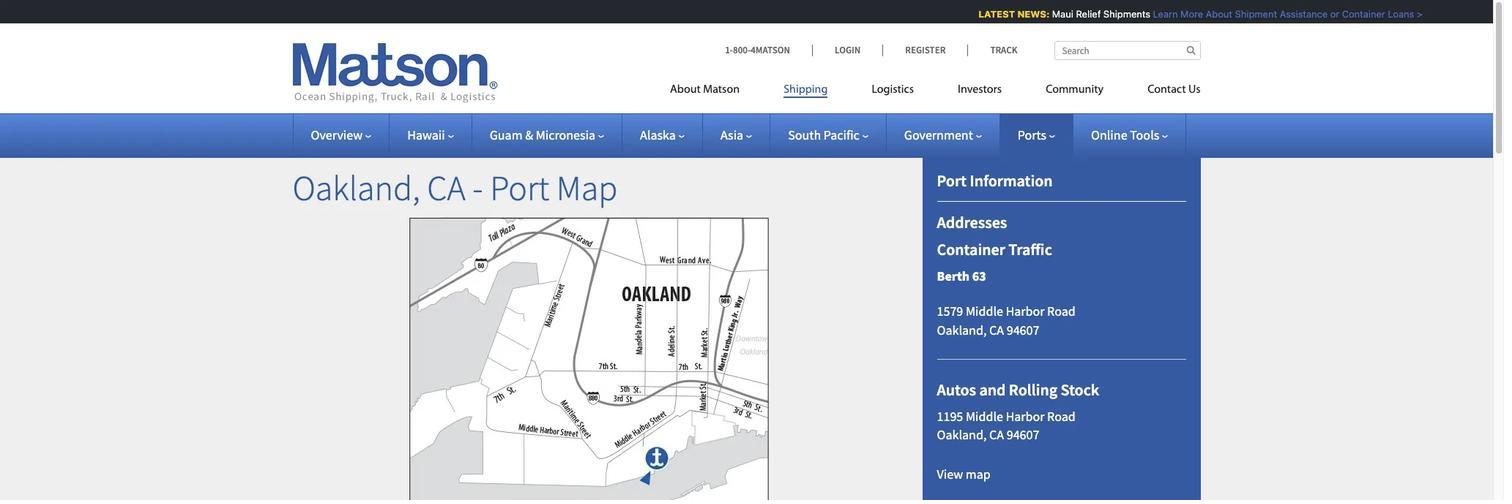 Task type: locate. For each thing, give the bounding box(es) containing it.
None search field
[[1054, 41, 1201, 60]]

1-800-4matson
[[725, 44, 790, 56]]

1 vertical spatial middle
[[966, 408, 1003, 425]]

Search search field
[[1054, 41, 1201, 60]]

middle
[[966, 303, 1003, 320], [966, 408, 1003, 425]]

1 vertical spatial container
[[937, 239, 1005, 260]]

1 vertical spatial ca
[[989, 322, 1004, 339]]

alaska
[[640, 127, 676, 144]]

view map
[[937, 467, 991, 483]]

road for 1195 middle harbor road oakland, ca 94607
[[1047, 408, 1076, 425]]

and
[[979, 380, 1006, 401]]

container right or
[[1338, 8, 1382, 20]]

harbor
[[1006, 303, 1045, 320], [1006, 408, 1045, 425]]

about matson link
[[670, 77, 762, 107]]

register
[[905, 44, 946, 56]]

search image
[[1187, 45, 1195, 55]]

guam & micronesia
[[490, 127, 595, 144]]

0 horizontal spatial about
[[670, 84, 701, 96]]

guam & micronesia link
[[490, 127, 604, 144]]

94607 for 1579 middle harbor road oakland, ca 94607
[[1007, 322, 1039, 339]]

south
[[788, 127, 821, 144]]

port right -
[[490, 166, 549, 210]]

1 vertical spatial about
[[670, 84, 701, 96]]

road down the stock
[[1047, 408, 1076, 425]]

0 vertical spatial oakland,
[[293, 166, 420, 210]]

2 vertical spatial oakland,
[[937, 427, 987, 444]]

track
[[990, 44, 1018, 56]]

community
[[1046, 84, 1104, 96]]

oakland, down 1579
[[937, 322, 987, 339]]

ca up map
[[989, 427, 1004, 444]]

road down traffic on the right of the page
[[1047, 303, 1076, 320]]

1579
[[937, 303, 963, 320]]

1195 middle harbor road oakland, ca 94607
[[937, 408, 1076, 444]]

addresses
[[937, 213, 1007, 233]]

oakland, inside the 1579 middle harbor road oakland, ca 94607
[[937, 322, 987, 339]]

about left the matson
[[670, 84, 701, 96]]

tools
[[1130, 127, 1159, 144]]

ca for 1579
[[989, 322, 1004, 339]]

road inside 1195 middle harbor road oakland, ca 94607
[[1047, 408, 1076, 425]]

ports
[[1018, 127, 1046, 144]]

login link
[[812, 44, 883, 56]]

asia link
[[721, 127, 752, 144]]

ca inside the 1579 middle harbor road oakland, ca 94607
[[989, 322, 1004, 339]]

road for 1579 middle harbor road oakland, ca 94607
[[1047, 303, 1076, 320]]

0 vertical spatial container
[[1338, 8, 1382, 20]]

view
[[937, 467, 963, 483]]

0 horizontal spatial container
[[937, 239, 1005, 260]]

middle for 1195
[[966, 408, 1003, 425]]

us
[[1188, 84, 1201, 96]]

0 vertical spatial harbor
[[1006, 303, 1045, 320]]

road
[[1047, 303, 1076, 320], [1047, 408, 1076, 425]]

logistics link
[[850, 77, 936, 107]]

middle inside the 1579 middle harbor road oakland, ca 94607
[[966, 303, 1003, 320]]

0 vertical spatial about
[[1202, 8, 1229, 20]]

1 vertical spatial oakland,
[[937, 322, 987, 339]]

oakland, down 1195
[[937, 427, 987, 444]]

&
[[525, 127, 533, 144]]

berth 63
[[937, 268, 986, 285]]

autos
[[937, 380, 976, 401]]

relief
[[1072, 8, 1097, 20]]

section
[[904, 135, 1219, 501]]

about right more at the right of the page
[[1202, 8, 1229, 20]]

traffic
[[1009, 239, 1052, 260]]

news:
[[1014, 8, 1046, 20]]

1 horizontal spatial about
[[1202, 8, 1229, 20]]

middle for 1579
[[966, 303, 1003, 320]]

container down addresses
[[937, 239, 1005, 260]]

2 vertical spatial ca
[[989, 427, 1004, 444]]

port down "government" link
[[937, 171, 967, 191]]

berth
[[937, 268, 970, 285]]

0 vertical spatial middle
[[966, 303, 1003, 320]]

shipment
[[1231, 8, 1273, 20]]

1 harbor from the top
[[1006, 303, 1045, 320]]

middle right 1579
[[966, 303, 1003, 320]]

1 road from the top
[[1047, 303, 1076, 320]]

94607 inside the 1579 middle harbor road oakland, ca 94607
[[1007, 322, 1039, 339]]

ca up and
[[989, 322, 1004, 339]]

2 94607 from the top
[[1007, 427, 1039, 444]]

1 vertical spatial road
[[1047, 408, 1076, 425]]

section containing port information
[[904, 135, 1219, 501]]

2 road from the top
[[1047, 408, 1076, 425]]

ca
[[427, 166, 465, 210], [989, 322, 1004, 339], [989, 427, 1004, 444]]

94607 inside 1195 middle harbor road oakland, ca 94607
[[1007, 427, 1039, 444]]

ca left -
[[427, 166, 465, 210]]

0 vertical spatial 94607
[[1007, 322, 1039, 339]]

shipping
[[784, 84, 828, 96]]

container inside addresses container traffic
[[937, 239, 1005, 260]]

1 94607 from the top
[[1007, 322, 1039, 339]]

middle down and
[[966, 408, 1003, 425]]

94607
[[1007, 322, 1039, 339], [1007, 427, 1039, 444]]

oakland,
[[293, 166, 420, 210], [937, 322, 987, 339], [937, 427, 987, 444]]

harbor down traffic on the right of the page
[[1006, 303, 1045, 320]]

63
[[972, 268, 986, 285]]

1 vertical spatial 94607
[[1007, 427, 1039, 444]]

hawaii link
[[407, 127, 454, 144]]

1 vertical spatial harbor
[[1006, 408, 1045, 425]]

road inside the 1579 middle harbor road oakland, ca 94607
[[1047, 303, 1076, 320]]

2 harbor from the top
[[1006, 408, 1045, 425]]

online tools
[[1091, 127, 1159, 144]]

1 middle from the top
[[966, 303, 1003, 320]]

middle inside 1195 middle harbor road oakland, ca 94607
[[966, 408, 1003, 425]]

pacific
[[824, 127, 860, 144]]

oakland, for 1579
[[937, 322, 987, 339]]

oakland, down overview link
[[293, 166, 420, 210]]

port
[[490, 166, 549, 210], [937, 171, 967, 191]]

harbor inside 1195 middle harbor road oakland, ca 94607
[[1006, 408, 1045, 425]]

harbor down autos and rolling stock
[[1006, 408, 1045, 425]]

oakland, inside 1195 middle harbor road oakland, ca 94607
[[937, 427, 987, 444]]

autos and rolling stock
[[937, 380, 1099, 401]]

container
[[1338, 8, 1382, 20], [937, 239, 1005, 260]]

harbor for 1195 middle harbor road oakland, ca 94607
[[1006, 408, 1045, 425]]

asia
[[721, 127, 743, 144]]

latest news: maui relief shipments learn more about shipment assistance or container loans >
[[975, 8, 1419, 20]]

ca inside 1195 middle harbor road oakland, ca 94607
[[989, 427, 1004, 444]]

0 horizontal spatial port
[[490, 166, 549, 210]]

alaska link
[[640, 127, 685, 144]]

about
[[1202, 8, 1229, 20], [670, 84, 701, 96]]

investors
[[958, 84, 1002, 96]]

94607 down autos and rolling stock
[[1007, 427, 1039, 444]]

community link
[[1024, 77, 1126, 107]]

assistance
[[1276, 8, 1324, 20]]

94607 up autos and rolling stock
[[1007, 322, 1039, 339]]

harbor inside the 1579 middle harbor road oakland, ca 94607
[[1006, 303, 1045, 320]]

0 vertical spatial road
[[1047, 303, 1076, 320]]

2 middle from the top
[[966, 408, 1003, 425]]



Task type: describe. For each thing, give the bounding box(es) containing it.
south pacific link
[[788, 127, 868, 144]]

track link
[[968, 44, 1018, 56]]

ca for 1195
[[989, 427, 1004, 444]]

oakland, for 1195
[[937, 427, 987, 444]]

government link
[[904, 127, 982, 144]]

harbor for 1579 middle harbor road oakland, ca 94607
[[1006, 303, 1045, 320]]

view map link
[[937, 467, 991, 483]]

stock
[[1061, 380, 1099, 401]]

>
[[1413, 8, 1419, 20]]

shipments
[[1100, 8, 1147, 20]]

map
[[556, 166, 618, 210]]

94607 for 1195 middle harbor road oakland, ca 94607
[[1007, 427, 1039, 444]]

investors link
[[936, 77, 1024, 107]]

shipping link
[[762, 77, 850, 107]]

1 horizontal spatial port
[[937, 171, 967, 191]]

4matson
[[751, 44, 790, 56]]

online
[[1091, 127, 1127, 144]]

learn more about shipment assistance or container loans > link
[[1149, 8, 1419, 20]]

overview
[[311, 127, 363, 144]]

800-
[[733, 44, 751, 56]]

1-800-4matson link
[[725, 44, 812, 56]]

more
[[1177, 8, 1199, 20]]

maui
[[1048, 8, 1070, 20]]

blue matson logo with ocean, shipping, truck, rail and logistics written beneath it. image
[[293, 43, 498, 103]]

micronesia
[[536, 127, 595, 144]]

learn
[[1149, 8, 1174, 20]]

contact us
[[1148, 84, 1201, 96]]

contact us link
[[1126, 77, 1201, 107]]

ports link
[[1018, 127, 1055, 144]]

port information
[[937, 171, 1053, 191]]

login
[[835, 44, 861, 56]]

1-
[[725, 44, 733, 56]]

contact
[[1148, 84, 1186, 96]]

register link
[[883, 44, 968, 56]]

matson
[[703, 84, 740, 96]]

loans
[[1384, 8, 1410, 20]]

map
[[966, 467, 991, 483]]

online tools link
[[1091, 127, 1168, 144]]

about matson
[[670, 84, 740, 96]]

latest
[[975, 8, 1011, 20]]

government
[[904, 127, 973, 144]]

overview link
[[311, 127, 371, 144]]

south pacific
[[788, 127, 860, 144]]

information
[[970, 171, 1053, 191]]

1195
[[937, 408, 963, 425]]

hawaii
[[407, 127, 445, 144]]

addresses container traffic
[[937, 213, 1052, 260]]

or
[[1327, 8, 1336, 20]]

0 vertical spatial ca
[[427, 166, 465, 210]]

1 horizontal spatial container
[[1338, 8, 1382, 20]]

about inside top menu navigation
[[670, 84, 701, 96]]

logistics
[[872, 84, 914, 96]]

1579 middle harbor road oakland, ca 94607
[[937, 303, 1076, 339]]

guam
[[490, 127, 523, 144]]

rolling
[[1009, 380, 1058, 401]]

top menu navigation
[[670, 77, 1201, 107]]

-
[[473, 166, 483, 210]]

oakland, ca - port map
[[293, 166, 618, 210]]



Task type: vqa. For each thing, say whether or not it's contained in the screenshot.
client
no



